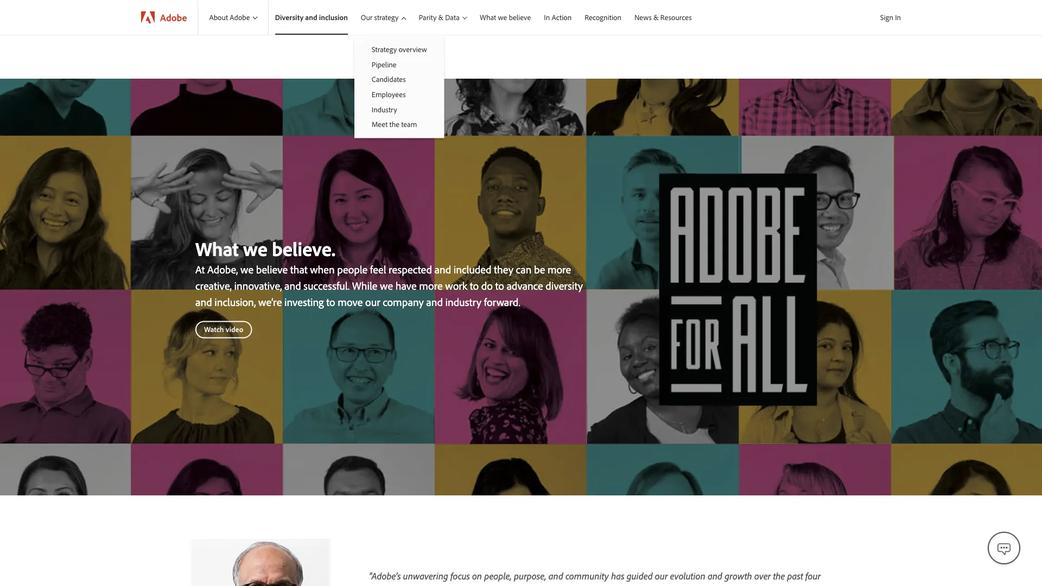 Task type: vqa. For each thing, say whether or not it's contained in the screenshot.
Aero
no



Task type: locate. For each thing, give the bounding box(es) containing it.
and left industry
[[426, 295, 443, 309]]

to down people,
[[508, 585, 515, 586]]

feel
[[370, 262, 386, 276]]

the down guided
[[624, 585, 636, 586]]

to down growth
[[736, 585, 744, 586]]

an
[[541, 585, 551, 586]]

1 horizontal spatial the
[[624, 585, 636, 586]]

inspires
[[419, 585, 448, 586]]

and down that
[[285, 279, 301, 293]]

1 horizontal spatial believe
[[509, 13, 531, 22]]

employees
[[372, 89, 406, 99]]

to right do
[[495, 279, 504, 293]]

1 horizontal spatial &
[[654, 13, 659, 22]]

1 horizontal spatial adobe
[[230, 13, 250, 22]]

four
[[806, 570, 821, 582]]

strategy
[[374, 13, 399, 22]]

parity
[[419, 13, 437, 22]]

the left past
[[773, 570, 785, 582]]

resources
[[784, 585, 819, 586]]

to left do
[[470, 279, 479, 293]]

adobe
[[160, 11, 187, 23], [230, 13, 250, 22]]

& inside "link"
[[654, 13, 659, 22]]

sign in button
[[878, 8, 903, 27]]

employees link
[[354, 87, 444, 102]]

& right news
[[654, 13, 659, 22]]

0 vertical spatial the
[[390, 119, 400, 129]]

1 in from the left
[[895, 12, 901, 22]]

industry
[[372, 104, 397, 114]]

believe left in action
[[509, 13, 531, 22]]

1 vertical spatial what
[[195, 236, 239, 261]]

1 horizontal spatial in
[[895, 12, 901, 22]]

about adobe
[[209, 13, 250, 22]]

data
[[445, 13, 460, 22]]

what right data
[[480, 13, 496, 22]]

investing
[[284, 295, 324, 309]]

more up diversity
[[548, 262, 571, 276]]

shantanu naryan image
[[191, 539, 330, 586]]

the
[[390, 119, 400, 129], [773, 570, 785, 582], [624, 585, 636, 586]]

diversity
[[546, 279, 583, 293]]

people
[[337, 262, 368, 276]]

in
[[895, 12, 901, 22], [544, 13, 550, 22]]

about
[[209, 13, 228, 22]]

can
[[516, 262, 532, 276]]

that
[[290, 262, 308, 276]]

employees
[[465, 585, 506, 586]]

the left team
[[390, 119, 400, 129]]

work
[[445, 279, 467, 293]]

when
[[310, 262, 335, 276]]

what we believe. at adobe, we believe that when people feel respected and included they can be more creative, innovative, and successful. while we have more work to do to advance diversity and inclusion, we're investing to move our company and industry forward.
[[195, 236, 583, 309]]

& for news
[[654, 13, 659, 22]]

to
[[470, 279, 479, 293], [495, 279, 504, 293], [326, 295, 335, 309], [508, 585, 515, 586], [736, 585, 744, 586]]

sign
[[880, 12, 894, 22]]

diversity and inclusion link
[[269, 0, 354, 35]]

believe.
[[272, 236, 336, 261]]

pipeline
[[372, 59, 397, 69]]

what we believe
[[480, 13, 531, 22]]

parity & data button
[[412, 0, 473, 35]]

0 horizontal spatial the
[[390, 119, 400, 129]]

innovative,
[[234, 279, 282, 293]]

adobe left about at the left top of page
[[160, 11, 187, 23]]

news
[[635, 13, 652, 22]]

inclusion
[[319, 13, 348, 22]]

0 horizontal spatial &
[[438, 13, 444, 22]]

action
[[552, 13, 572, 22]]

watch video
[[204, 324, 243, 334]]

overview
[[399, 45, 427, 54]]

meet the team link
[[354, 117, 444, 132]]

in action
[[544, 13, 572, 22]]

video
[[226, 324, 243, 334]]

more
[[548, 262, 571, 276], [419, 279, 443, 293]]

1 horizontal spatial what
[[480, 13, 496, 22]]

we inside "link"
[[498, 13, 507, 22]]

more right have
[[419, 279, 443, 293]]

news & resources
[[635, 13, 692, 22]]

industry link
[[354, 102, 444, 117]]

we
[[498, 13, 507, 22], [243, 236, 268, 261], [241, 262, 254, 276], [380, 279, 393, 293]]

1 vertical spatial believe
[[256, 262, 288, 276]]

0 vertical spatial believe
[[509, 13, 531, 22]]

decades
[[369, 585, 400, 586]]

adobe,
[[207, 262, 238, 276]]

0 vertical spatial more
[[548, 262, 571, 276]]

what inside "link"
[[480, 13, 496, 22]]

group
[[354, 35, 444, 138]]

& inside dropdown button
[[438, 13, 444, 22]]

move
[[338, 295, 363, 309]]

candidates link
[[354, 72, 444, 87]]

watch
[[204, 324, 224, 334]]

recognition link
[[578, 0, 628, 35]]

and up 'committed'
[[708, 570, 723, 582]]

"adobe's
[[369, 570, 401, 582]]

0 vertical spatial what
[[480, 13, 496, 22]]

1 vertical spatial more
[[419, 279, 443, 293]]

our
[[365, 295, 380, 309], [655, 570, 668, 582], [450, 585, 463, 586], [769, 585, 781, 586]]

adobe inside 'dropdown button'
[[230, 13, 250, 22]]

what
[[480, 13, 496, 22], [195, 236, 239, 261]]

2 horizontal spatial the
[[773, 570, 785, 582]]

what up adobe,
[[195, 236, 239, 261]]

0 horizontal spatial what
[[195, 236, 239, 261]]

2 in from the left
[[544, 13, 550, 22]]

& left data
[[438, 13, 444, 22]]

respected
[[389, 262, 432, 276]]

and down unwavering
[[402, 585, 417, 586]]

we
[[665, 585, 677, 586]]

in left action
[[544, 13, 550, 22]]

adobe right about at the left top of page
[[230, 13, 250, 22]]

believe up the innovative,
[[256, 262, 288, 276]]

focus
[[451, 570, 470, 582]]

resources
[[661, 13, 692, 22]]

1 horizontal spatial more
[[548, 262, 571, 276]]

evolution
[[670, 570, 706, 582]]

what inside what we believe. at adobe, we believe that when people feel respected and included they can be more creative, innovative, and successful. while we have more work to do to advance diversity and inclusion, we're investing to move our company and industry forward.
[[195, 236, 239, 261]]

our down while
[[365, 295, 380, 309]]

purpose,
[[514, 570, 546, 582]]

&
[[438, 13, 444, 22], [654, 13, 659, 22]]

2 & from the left
[[654, 13, 659, 22]]

invent
[[599, 585, 622, 586]]

0 horizontal spatial in
[[544, 13, 550, 22]]

0 horizontal spatial believe
[[256, 262, 288, 276]]

1 & from the left
[[438, 13, 444, 22]]

in right sign
[[895, 12, 901, 22]]

2 vertical spatial the
[[624, 585, 636, 586]]



Task type: describe. For each thing, give the bounding box(es) containing it.
candidates
[[372, 74, 406, 84]]

growth
[[725, 570, 752, 582]]

past
[[787, 570, 803, 582]]

pipeline link
[[354, 57, 444, 72]]

forward.
[[484, 295, 521, 309]]

people,
[[484, 570, 512, 582]]

about adobe button
[[198, 0, 268, 35]]

believe inside what we believe. at adobe, we believe that when people feel respected and included they can be more creative, innovative, and successful. while we have more work to do to advance diversity and inclusion, we're investing to move our company and industry forward.
[[256, 262, 288, 276]]

guided
[[627, 570, 653, 582]]

and up impact
[[549, 570, 563, 582]]

over
[[755, 570, 771, 582]]

and down creative, on the left top of page
[[195, 295, 212, 309]]

adobe link
[[130, 0, 198, 35]]

parity & data
[[419, 13, 460, 22]]

strategy overview
[[372, 45, 427, 54]]

diversity
[[275, 13, 304, 22]]

team
[[401, 119, 417, 129]]

believe inside "link"
[[509, 13, 531, 22]]

company
[[383, 295, 424, 309]]

our strategy
[[361, 13, 399, 22]]

advance
[[507, 279, 543, 293]]

recognition
[[585, 13, 622, 22]]

to down successful.
[[326, 295, 335, 309]]

our up we
[[655, 570, 668, 582]]

creative,
[[195, 279, 232, 293]]

we're
[[258, 295, 282, 309]]

committed
[[693, 585, 734, 586]]

what we believe link
[[473, 0, 538, 35]]

be
[[534, 262, 545, 276]]

our down over
[[769, 585, 781, 586]]

industry
[[445, 295, 482, 309]]

& for parity
[[438, 13, 444, 22]]

meet
[[372, 119, 388, 129]]

unwavering
[[403, 570, 448, 582]]

"adobe's unwavering focus on people, purpose, and community has guided our evolution and growth over the past four decades and inspires our employees to make an impact and invent the future. we are committed to using our resources an
[[369, 570, 842, 586]]

our
[[361, 13, 373, 22]]

0 horizontal spatial more
[[419, 279, 443, 293]]

1 vertical spatial the
[[773, 570, 785, 582]]

at
[[195, 262, 205, 276]]

and right diversity
[[305, 13, 317, 22]]

successful.
[[304, 279, 350, 293]]

our inside what we believe. at adobe, we believe that when people feel respected and included they can be more creative, innovative, and successful. while we have more work to do to advance diversity and inclusion, we're investing to move our company and industry forward.
[[365, 295, 380, 309]]

diversity and inclusion
[[275, 13, 348, 22]]

do
[[481, 279, 493, 293]]

our down focus
[[450, 585, 463, 586]]

what for believe.
[[195, 236, 239, 261]]

0 horizontal spatial adobe
[[160, 11, 187, 23]]

on
[[472, 570, 482, 582]]

impact
[[553, 585, 579, 586]]

using
[[746, 585, 766, 586]]

included
[[454, 262, 492, 276]]

the inside group
[[390, 119, 400, 129]]

have
[[396, 279, 417, 293]]

our strategy button
[[354, 0, 412, 35]]

in inside button
[[895, 12, 901, 22]]

community
[[566, 570, 609, 582]]

what for believe
[[480, 13, 496, 22]]

while
[[352, 279, 378, 293]]

news & resources link
[[628, 0, 698, 35]]

watch video link
[[195, 321, 252, 338]]

group containing strategy overview
[[354, 35, 444, 138]]

sign in
[[880, 12, 901, 22]]

and up work
[[435, 262, 451, 276]]

they
[[494, 262, 514, 276]]

and down community
[[582, 585, 596, 586]]

future.
[[638, 585, 662, 586]]

in action link
[[538, 0, 578, 35]]

inclusion,
[[215, 295, 256, 309]]

strategy overview link
[[354, 42, 444, 57]]

has
[[611, 570, 625, 582]]

make
[[518, 585, 539, 586]]

meet the team
[[372, 119, 417, 129]]

are
[[679, 585, 691, 586]]



